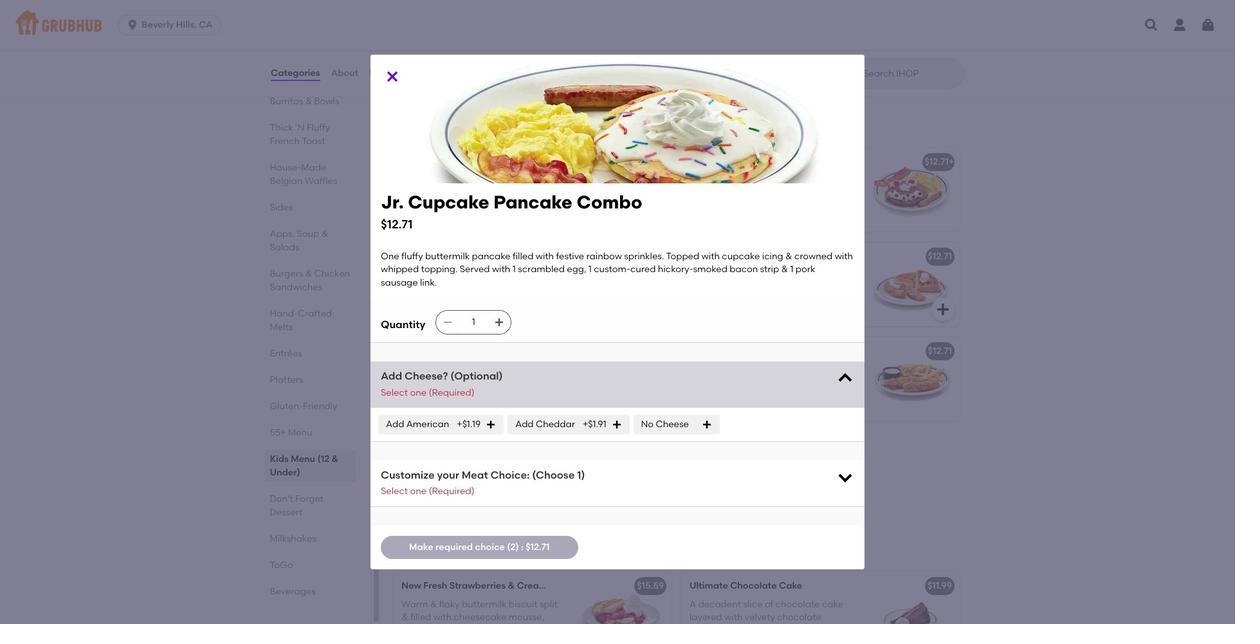 Task type: locate. For each thing, give the bounding box(es) containing it.
(2)
[[507, 542, 519, 553]]

cured down "sprinkles."
[[631, 264, 656, 275]]

breast
[[690, 47, 718, 58], [820, 269, 848, 280], [820, 364, 848, 375]]

hickory- inside one fluffy buttermilk pancake filled with festive rainbow sprinkles. topped with cupcake icing & crowned with whipped topping. served with 1 scrambled egg, 1 custom-cured hickory-smoked bacon strip & 1 pork sausage link.
[[658, 264, 693, 275]]

1 vertical spatial kids
[[270, 454, 289, 465]]

french
[[402, 47, 432, 58], [270, 136, 300, 147], [690, 403, 720, 414]]

one down cheese?
[[410, 387, 427, 398]]

categories
[[271, 67, 320, 78]]

buttermilk up topping.
[[425, 251, 470, 262]]

one
[[410, 387, 427, 398], [410, 486, 427, 497]]

crispy inside two buttermilk crispy chicken breast strips, made with all-natural chicken & 2 house-made belgian waffle quarters.
[[756, 269, 782, 280]]

natural inside two buttermilk crispy chicken breast strips, made with all-natural chicken & 2 house-made belgian waffle quarters.
[[780, 282, 812, 293]]

chicken for two buttermilk crispy chicken breast strips, made with all-natural chicken & 2 house-made belgian waffle quarters.
[[784, 269, 818, 280]]

all- for two buttermilk crispy chicken breast strips made with all-natural chicken. served with mott's© applesauce or french fries & a side of ranch.
[[764, 377, 778, 388]]

filled inside one fluffy buttermilk pancake filled with festive rainbow sprinkles. topped with cupcake icing & crowned with whipped topping. served with 1 scrambled egg, 1 custom-cured hickory-smoked bacon strip & 1 pork sausage link.
[[513, 251, 534, 262]]

combo for jr. cupcake pancake combo $12.71
[[577, 191, 643, 213]]

menu up 5
[[424, 118, 461, 134]]

a left lemon
[[521, 47, 527, 58]]

$12.71 + for happy face® pancake combo
[[925, 157, 955, 168]]

strip
[[760, 264, 779, 275]]

add inside 'add cheese? (optional) select one (required)'
[[381, 370, 402, 382]]

1 vertical spatial under)
[[270, 467, 301, 478]]

buttermilk down jr. chicken & waffles
[[709, 269, 754, 280]]

custom-
[[402, 201, 438, 212], [594, 264, 631, 275]]

with inside a decadent slice of chocolate cake layered with velvety chocolat
[[725, 612, 743, 623]]

1 horizontal spatial served
[[690, 390, 720, 401]]

all- inside 'carved all-natural roasted turkey breast topped with turkey gravy.'
[[725, 34, 739, 45]]

1 horizontal spatial dessert
[[479, 542, 530, 558]]

add american
[[386, 419, 449, 430]]

don't up milkshakes
[[270, 494, 294, 505]]

festive
[[556, 251, 584, 262]]

0 horizontal spatial kids
[[270, 454, 289, 465]]

2 vertical spatial combo
[[498, 251, 531, 262]]

0 vertical spatial filled
[[513, 251, 534, 262]]

filled
[[513, 251, 534, 262], [411, 612, 431, 623]]

waffles down made
[[305, 176, 338, 187]]

belgian down house-
[[270, 176, 303, 187]]

0 horizontal spatial kids menu (12 & under)
[[270, 454, 339, 478]]

1 vertical spatial scrambled
[[518, 264, 565, 275]]

1 vertical spatial (12
[[318, 454, 330, 465]]

french inside 'two buttermilk crispy chicken breast strips made with all-natural chicken. served with mott's© applesauce or french fries & a side of ranch.'
[[690, 403, 720, 414]]

cheeseburger
[[415, 440, 478, 451]]

dessert up new fresh strawberries & cream biscuit
[[479, 542, 530, 558]]

of right side
[[779, 403, 788, 414]]

0 vertical spatial 2
[[402, 34, 407, 45]]

0 horizontal spatial cured
[[438, 201, 463, 212]]

main navigation navigation
[[0, 0, 1236, 50]]

1 horizontal spatial kids menu (12 & under)
[[391, 118, 547, 134]]

1 vertical spatial a
[[751, 403, 757, 414]]

2 vertical spatial french
[[690, 403, 720, 414]]

buttermilk up the cheesecake
[[462, 599, 507, 610]]

0 vertical spatial a
[[521, 47, 527, 58]]

strawberries
[[450, 581, 506, 592]]

egg
[[503, 188, 520, 199]]

kids up silver
[[391, 118, 421, 134]]

custom- down the rainbow
[[594, 264, 631, 275]]

svg image
[[126, 19, 139, 32], [936, 302, 951, 317], [494, 317, 505, 328], [837, 369, 855, 387], [647, 397, 663, 412], [612, 420, 622, 430]]

smoked up strips,
[[693, 264, 728, 275]]

natural down pork
[[780, 282, 812, 293]]

salads
[[270, 242, 300, 253]]

forget
[[296, 494, 324, 505], [431, 542, 475, 558]]

scrambled inside five silver dollar buttermilk pancakes, 1 scrambled egg & 1 custom-cured hickory-smoked bacon strip.
[[454, 188, 501, 199]]

jr. down five
[[381, 191, 404, 213]]

breast inside 'two buttermilk crispy chicken breast strips made with all-natural chicken. served with mott's© applesauce or french fries & a side of ranch.'
[[820, 364, 848, 375]]

two for two buttermilk crispy chicken breast strips made with all-natural chicken. served with mott's© applesauce or french fries & a side of ranch.
[[690, 364, 707, 375]]

add left american
[[386, 419, 404, 430]]

bacon left strip.
[[402, 214, 430, 225]]

2 vertical spatial natural
[[778, 377, 810, 388]]

$12.71 + for jr. cupcake pancake combo
[[637, 251, 666, 262]]

platters
[[270, 375, 304, 385]]

served inside 2 crispy battered fish served with french fries, tartar sauce & a lemon wedge.
[[495, 34, 524, 45]]

0 vertical spatial under)
[[501, 118, 547, 134]]

two inside two buttermilk crispy chicken breast strips, made with all-natural chicken & 2 house-made belgian waffle quarters.
[[690, 269, 707, 280]]

breast for two buttermilk crispy chicken breast strips, made with all-natural chicken & 2 house-made belgian waffle quarters.
[[820, 269, 848, 280]]

combo inside jr. cupcake pancake combo $12.71
[[577, 191, 643, 213]]

1 vertical spatial bacon
[[730, 264, 758, 275]]

0 vertical spatial cupcake
[[408, 191, 489, 213]]

2 one from the top
[[410, 486, 427, 497]]

with inside two buttermilk crispy chicken breast strips, made with all-natural chicken & 2 house-made belgian waffle quarters.
[[746, 282, 764, 293]]

1 horizontal spatial scrambled
[[518, 264, 565, 275]]

smoked down egg
[[501, 201, 535, 212]]

0 vertical spatial kids menu (12 & under)
[[391, 118, 547, 134]]

menu right 55+
[[289, 427, 313, 438]]

2 down strips,
[[699, 296, 704, 306]]

angus
[[402, 472, 429, 483]]

1 horizontal spatial smoked
[[693, 264, 728, 275]]

waffles inside house-made belgian waffles
[[305, 176, 338, 187]]

0 horizontal spatial bacon
[[402, 214, 430, 225]]

don't forget dessert up milkshakes
[[270, 494, 324, 518]]

jr. inside jr. cupcake pancake combo $12.71
[[381, 191, 404, 213]]

2 up wedge.
[[402, 34, 407, 45]]

turkey down roasted
[[775, 47, 802, 58]]

1 vertical spatial all-
[[766, 282, 780, 293]]

0 vertical spatial (12
[[465, 118, 483, 134]]

+ for jr. cupcake pancake combo
[[661, 251, 666, 262]]

1 vertical spatial belgian
[[764, 296, 797, 306]]

select
[[381, 387, 408, 398], [381, 486, 408, 497]]

0 vertical spatial bacon
[[402, 214, 430, 225]]

made inside 'two buttermilk crispy chicken breast strips made with all-natural chicken. served with mott's© applesauce or french fries & a side of ranch.'
[[715, 377, 741, 388]]

layered
[[690, 612, 723, 623]]

applesauce. down the cheesy, at the bottom
[[440, 377, 495, 388]]

1 vertical spatial served
[[493, 364, 522, 375]]

applesauce. down beef
[[402, 485, 456, 496]]

& inside the apps, soup & salads
[[322, 228, 329, 239]]

don't forget dessert
[[270, 494, 324, 518], [391, 542, 530, 558]]

served right the cheesy, at the bottom
[[493, 364, 522, 375]]

1 vertical spatial hickory-
[[658, 264, 693, 275]]

chicken
[[703, 251, 739, 262], [315, 268, 350, 279]]

select down creamy
[[381, 387, 408, 398]]

add cheddar
[[516, 419, 575, 430]]

french down thick
[[270, 136, 300, 147]]

0 horizontal spatial hickory-
[[466, 201, 501, 212]]

wedge.
[[402, 60, 434, 71]]

burritos & bowls
[[270, 96, 340, 107]]

roasted
[[772, 34, 806, 45]]

0 horizontal spatial waffles
[[305, 176, 338, 187]]

0 horizontal spatial don't
[[270, 494, 294, 505]]

1 horizontal spatial a
[[751, 403, 757, 414]]

(required) down your
[[429, 486, 475, 497]]

two up strips,
[[690, 269, 707, 280]]

kids menu (12 & under) up 5
[[391, 118, 547, 134]]

1 vertical spatial pancake
[[494, 191, 573, 213]]

smoked inside five silver dollar buttermilk pancakes, 1 scrambled egg & 1 custom-cured hickory-smoked bacon strip.
[[501, 201, 535, 212]]

scrambled down festive
[[518, 264, 565, 275]]

crispy up fries,
[[409, 34, 435, 45]]

of inside a decadent slice of chocolate cake layered with velvety chocolat
[[765, 599, 774, 610]]

strips
[[690, 377, 713, 388]]

0 horizontal spatial of
[[765, 599, 774, 610]]

0 vertical spatial (required)
[[429, 387, 475, 398]]

link.
[[420, 277, 437, 288]]

turkey up gravy.
[[808, 34, 835, 45]]

chicken down crowned
[[784, 269, 818, 280]]

1 vertical spatial crispy
[[756, 269, 782, 280]]

ultimate chocolate cake image
[[864, 572, 960, 624]]

0 horizontal spatial chicken
[[315, 268, 350, 279]]

made up house-
[[718, 282, 744, 293]]

natural up topped
[[739, 34, 770, 45]]

all- inside 'two buttermilk crispy chicken breast strips made with all-natural chicken. served with mott's© applesauce or french fries & a side of ranch.'
[[764, 377, 778, 388]]

gluten-friendly
[[270, 401, 338, 412]]

2 inside 2 crispy battered fish served with french fries, tartar sauce & a lemon wedge.
[[402, 34, 407, 45]]

(12 up dollar
[[465, 118, 483, 134]]

of
[[779, 403, 788, 414], [765, 599, 774, 610]]

toast
[[302, 136, 326, 147]]

custom- down pancakes, at the left top of the page
[[402, 201, 438, 212]]

& inside five silver dollar buttermilk pancakes, 1 scrambled egg & 1 custom-cured hickory-smoked bacon strip.
[[523, 188, 529, 199]]

crispy inside 2 crispy battered fish served with french fries, tartar sauce & a lemon wedge.
[[409, 34, 435, 45]]

(12 down friendly
[[318, 454, 330, 465]]

fish
[[477, 34, 492, 45]]

hills,
[[176, 19, 197, 30]]

french left fries
[[690, 403, 720, 414]]

0 vertical spatial kids
[[391, 118, 421, 134]]

add left cheddar
[[516, 419, 534, 430]]

1 vertical spatial natural
[[780, 282, 812, 293]]

menu down "55+ menu"
[[291, 454, 316, 465]]

buttermilk up strips
[[709, 364, 754, 375]]

0 horizontal spatial filled
[[411, 612, 431, 623]]

(required) inside 'add cheese? (optional) select one (required)'
[[429, 387, 475, 398]]

of up velvety
[[765, 599, 774, 610]]

&
[[512, 47, 519, 58], [306, 96, 313, 107], [487, 118, 497, 134], [523, 188, 529, 199], [322, 228, 329, 239], [786, 251, 793, 262], [741, 251, 748, 262], [782, 264, 788, 275], [306, 268, 313, 279], [690, 296, 697, 306], [742, 403, 749, 414], [332, 454, 339, 465], [508, 581, 515, 592], [430, 599, 437, 610], [402, 612, 408, 623]]

0 horizontal spatial french
[[270, 136, 300, 147]]

with inside 'carved all-natural roasted turkey breast topped with turkey gravy.'
[[754, 47, 773, 58]]

2 horizontal spatial combo
[[791, 157, 824, 168]]

0 vertical spatial served
[[495, 34, 524, 45]]

jr. up whipped
[[402, 251, 413, 262]]

svg image inside beverly hills, ca button
[[126, 19, 139, 32]]

jr. for jr. chicken & waffles
[[690, 251, 701, 262]]

usda
[[476, 459, 501, 470]]

natural up applesauce
[[778, 377, 810, 388]]

waffles up "strip"
[[751, 251, 784, 262]]

forget up milkshakes
[[296, 494, 324, 505]]

(required)
[[429, 387, 475, 398], [429, 486, 475, 497]]

cupcake
[[722, 251, 760, 262]]

cured inside five silver dollar buttermilk pancakes, 1 scrambled egg & 1 custom-cured hickory-smoked bacon strip.
[[438, 201, 463, 212]]

served inside one fluffy buttermilk pancake filled with festive rainbow sprinkles. topped with cupcake icing & crowned with whipped topping. served with 1 scrambled egg, 1 custom-cured hickory-smoked bacon strip & 1 pork sausage link.
[[460, 264, 490, 275]]

silver 5
[[402, 157, 433, 168]]

0 vertical spatial waffles
[[305, 176, 338, 187]]

chicken for two buttermilk crispy chicken breast strips made with all-natural chicken. served with mott's© applesauce or french fries & a side of ranch.
[[784, 364, 818, 375]]

natural
[[416, 459, 449, 470]]

1 vertical spatial breast
[[820, 269, 848, 280]]

1 vertical spatial turkey
[[775, 47, 802, 58]]

hickory- down topped
[[658, 264, 693, 275]]

all- up topped
[[725, 34, 739, 45]]

one inside customize your meat choice: (choose 1) select one (required)
[[410, 486, 427, 497]]

0 vertical spatial breast
[[690, 47, 718, 58]]

breast up chicken.
[[820, 364, 848, 375]]

thick 'n fluffy french toast
[[270, 122, 331, 147]]

two inside 'two buttermilk crispy chicken breast strips made with all-natural chicken. served with mott's© applesauce or french fries & a side of ranch.'
[[690, 364, 707, 375]]

served up the sauce
[[495, 34, 524, 45]]

1 horizontal spatial custom-
[[594, 264, 631, 275]]

0 horizontal spatial 2
[[402, 34, 407, 45]]

Search IHOP search field
[[862, 68, 961, 80]]

filled down warm
[[411, 612, 431, 623]]

cupcake for jr. cupcake pancake combo
[[415, 251, 455, 262]]

1 vertical spatial served
[[690, 390, 720, 401]]

(required) inside customize your meat choice: (choose 1) select one (required)
[[429, 486, 475, 497]]

chicken up waffle
[[814, 282, 848, 293]]

2 vertical spatial made
[[715, 377, 741, 388]]

1 down dollar
[[449, 188, 452, 199]]

1 horizontal spatial (12
[[465, 118, 483, 134]]

0 horizontal spatial custom-
[[402, 201, 438, 212]]

chicken up strips,
[[703, 251, 739, 262]]

one
[[381, 251, 399, 262]]

0 vertical spatial hickory-
[[466, 201, 501, 212]]

made down "strip"
[[736, 296, 762, 306]]

chicken
[[784, 269, 818, 280], [814, 282, 848, 293], [784, 364, 818, 375]]

with
[[526, 34, 544, 45], [754, 47, 773, 58], [536, 251, 554, 262], [702, 251, 720, 262], [835, 251, 853, 262], [492, 264, 511, 275], [746, 282, 764, 293], [524, 364, 543, 375], [743, 377, 762, 388], [722, 390, 740, 401], [484, 472, 503, 483], [434, 612, 452, 623], [725, 612, 743, 623]]

cupcake inside jr. cupcake pancake combo $12.71
[[408, 191, 489, 213]]

icing
[[762, 251, 784, 262]]

0 vertical spatial two
[[690, 269, 707, 280]]

jr. up strips,
[[690, 251, 701, 262]]

cupcake for jr. cupcake pancake combo $12.71
[[408, 191, 489, 213]]

0 horizontal spatial dessert
[[270, 507, 303, 518]]

1 horizontal spatial waffles
[[751, 251, 784, 262]]

jr. up all-
[[402, 440, 413, 451]]

0 vertical spatial served
[[460, 264, 490, 275]]

biscuit
[[509, 599, 538, 610]]

add left cheese?
[[381, 370, 402, 382]]

crispy down icing
[[756, 269, 782, 280]]

served down jr. cupcake pancake combo at the left of page
[[460, 264, 490, 275]]

& inside 2 crispy battered fish served with french fries, tartar sauce & a lemon wedge.
[[512, 47, 519, 58]]

0 horizontal spatial don't forget dessert
[[270, 494, 324, 518]]

kids down 55+
[[270, 454, 289, 465]]

warm
[[402, 599, 428, 610]]

chicken inside 'two buttermilk crispy chicken breast strips made with all-natural chicken. served with mott's© applesauce or french fries & a side of ranch.'
[[784, 364, 818, 375]]

1 vertical spatial french
[[270, 136, 300, 147]]

two buttermilk crispy chicken breast strips made with all-natural chicken. served with mott's© applesauce or french fries & a side of ranch.
[[690, 364, 849, 414]]

0 horizontal spatial smoked
[[501, 201, 535, 212]]

0 vertical spatial chicken
[[703, 251, 739, 262]]

pancake
[[472, 251, 511, 262]]

jr. cupcake pancake combo
[[402, 251, 531, 262]]

1 horizontal spatial forget
[[431, 542, 475, 558]]

1 (required) from the top
[[429, 387, 475, 398]]

kids
[[391, 118, 421, 134], [270, 454, 289, 465]]

1 horizontal spatial turkey
[[808, 34, 835, 45]]

1 vertical spatial don't forget dessert
[[391, 542, 530, 558]]

choice
[[475, 542, 505, 553]]

dessert up milkshakes
[[270, 507, 303, 518]]

1 vertical spatial one
[[410, 486, 427, 497]]

smoked inside one fluffy buttermilk pancake filled with festive rainbow sprinkles. topped with cupcake icing & crowned with whipped topping. served with 1 scrambled egg, 1 custom-cured hickory-smoked bacon strip & 1 pork sausage link.
[[693, 264, 728, 275]]

1 vertical spatial 2
[[699, 296, 704, 306]]

of inside 'two buttermilk crispy chicken breast strips made with all-natural chicken. served with mott's© applesauce or french fries & a side of ranch.'
[[779, 403, 788, 414]]

+ for silver 5
[[661, 157, 666, 168]]

silver 5 image
[[575, 148, 672, 232]]

2
[[402, 34, 407, 45], [699, 296, 704, 306]]

2 horizontal spatial french
[[690, 403, 720, 414]]

scrambled down dollar
[[454, 188, 501, 199]]

scrambled inside one fluffy buttermilk pancake filled with festive rainbow sprinkles. topped with cupcake icing & crowned with whipped topping. served with 1 scrambled egg, 1 custom-cured hickory-smoked bacon strip & 1 pork sausage link.
[[518, 264, 565, 275]]

two
[[690, 269, 707, 280], [690, 364, 707, 375]]

forget up fresh
[[431, 542, 475, 558]]

1 two from the top
[[690, 269, 707, 280]]

all- down "strip"
[[766, 282, 780, 293]]

select down customize on the bottom left
[[381, 486, 408, 497]]

1 horizontal spatial 2
[[699, 296, 704, 306]]

all-natural 100% usda choice black angus beef burger with motts® applesauce.
[[402, 459, 561, 496]]

filled right pancake
[[513, 251, 534, 262]]

made
[[302, 162, 327, 173]]

meat
[[462, 469, 488, 481]]

belgian left waffle
[[764, 296, 797, 306]]

crispy inside 'two buttermilk crispy chicken breast strips made with all-natural chicken. served with mott's© applesauce or french fries & a side of ranch.'
[[756, 364, 782, 375]]

jr. mac & cheese image
[[575, 337, 672, 421]]

all- up mott's©
[[764, 377, 778, 388]]

$12.71 +
[[637, 157, 666, 168], [925, 157, 955, 168], [637, 251, 666, 262]]

biscuit
[[550, 581, 579, 592]]

ultimate
[[690, 581, 728, 592]]

buttermilk inside warm & flaky buttermilk biscuit split & filled with cheesecake mousse
[[462, 599, 507, 610]]

2 (required) from the top
[[429, 486, 475, 497]]

1 vertical spatial waffles
[[751, 251, 784, 262]]

kids menu (12 & under) down "55+ menu"
[[270, 454, 339, 478]]

2 select from the top
[[381, 486, 408, 497]]

french up wedge.
[[402, 47, 432, 58]]

bacon down cupcake
[[730, 264, 758, 275]]

sides
[[270, 202, 293, 213]]

breast inside two buttermilk crispy chicken breast strips, made with all-natural chicken & 2 house-made belgian waffle quarters.
[[820, 269, 848, 280]]

1 vertical spatial don't
[[391, 542, 428, 558]]

kids menu (12 & under)
[[391, 118, 547, 134], [270, 454, 339, 478]]

1 horizontal spatial combo
[[577, 191, 643, 213]]

cured
[[438, 201, 463, 212], [631, 264, 656, 275]]

made for strips
[[715, 377, 741, 388]]

applesauce
[[786, 390, 838, 401]]

bacon
[[402, 214, 430, 225], [730, 264, 758, 275]]

served down strips
[[690, 390, 720, 401]]

0 vertical spatial of
[[779, 403, 788, 414]]

hickory- down dollar
[[466, 201, 501, 212]]

1 one from the top
[[410, 387, 427, 398]]

0 horizontal spatial (12
[[318, 454, 330, 465]]

jr. for jr. cupcake pancake combo $12.71
[[381, 191, 404, 213]]

0 vertical spatial custom-
[[402, 201, 438, 212]]

american
[[407, 419, 449, 430]]

cupcake up topping.
[[415, 251, 455, 262]]

strips,
[[690, 282, 715, 293]]

five silver dollar buttermilk pancakes, 1 scrambled egg & 1 custom-cured hickory-smoked bacon strip.
[[402, 175, 535, 225]]

1 down jr. cupcake pancake combo at the left of page
[[513, 264, 516, 275]]

soup
[[297, 228, 320, 239]]

kids inside kids menu (12 & under)
[[270, 454, 289, 465]]

:
[[521, 542, 524, 553]]

0 vertical spatial scrambled
[[454, 188, 501, 199]]

a inside 2 crispy battered fish served with french fries, tartar sauce & a lemon wedge.
[[521, 47, 527, 58]]

buttermilk up egg
[[472, 175, 517, 186]]

made up fries
[[715, 377, 741, 388]]

smoked
[[501, 201, 535, 212], [693, 264, 728, 275]]

$11.99
[[928, 581, 952, 592]]

1 vertical spatial chicken
[[814, 282, 848, 293]]

pancake inside jr. cupcake pancake combo $12.71
[[494, 191, 573, 213]]

0 vertical spatial made
[[718, 282, 744, 293]]

svg image
[[1144, 17, 1160, 33], [1201, 17, 1216, 33], [385, 69, 400, 84], [443, 317, 453, 328], [486, 420, 496, 430], [702, 420, 712, 430], [837, 468, 855, 486]]

0 horizontal spatial scrambled
[[454, 188, 501, 199]]

applesauce. inside creamy and cheesy, served with motts® applesauce.
[[440, 377, 495, 388]]

french inside 2 crispy battered fish served with french fries, tartar sauce & a lemon wedge.
[[402, 47, 432, 58]]

don't up 'new'
[[391, 542, 428, 558]]

1 vertical spatial applesauce.
[[402, 485, 456, 496]]

breast down carved at the top right of the page
[[690, 47, 718, 58]]

one down angus
[[410, 486, 427, 497]]

(required) down and
[[429, 387, 475, 398]]

1 horizontal spatial bacon
[[730, 264, 758, 275]]

0 horizontal spatial belgian
[[270, 176, 303, 187]]

pancake
[[750, 157, 789, 168], [494, 191, 573, 213], [457, 251, 496, 262]]

2 two from the top
[[690, 364, 707, 375]]

natural inside 'two buttermilk crispy chicken breast strips made with all-natural chicken. served with mott's© applesauce or french fries & a side of ranch.'
[[778, 377, 810, 388]]

1 right egg
[[532, 188, 535, 199]]

breast down crowned
[[820, 269, 848, 280]]

1 horizontal spatial of
[[779, 403, 788, 414]]

2 vertical spatial chicken
[[784, 364, 818, 375]]

combo
[[791, 157, 824, 168], [577, 191, 643, 213], [498, 251, 531, 262]]

two up strips
[[690, 364, 707, 375]]

chicken up the sandwiches
[[315, 268, 350, 279]]

cupcake up strip.
[[408, 191, 489, 213]]

+ for happy face® pancake combo
[[949, 157, 955, 168]]

jr. for jr. cheeseburger
[[402, 440, 413, 451]]

1 horizontal spatial don't forget dessert
[[391, 542, 530, 558]]

0 vertical spatial don't forget dessert
[[270, 494, 324, 518]]

burgers
[[270, 268, 304, 279]]

1 vertical spatial two
[[690, 364, 707, 375]]

cured up strip.
[[438, 201, 463, 212]]

crispy up mott's©
[[756, 364, 782, 375]]

milkshakes
[[270, 533, 317, 544]]

chicken up applesauce
[[784, 364, 818, 375]]

don't forget dessert up 'strawberries'
[[391, 542, 530, 558]]

a left side
[[751, 403, 757, 414]]

1 select from the top
[[381, 387, 408, 398]]

mott's©
[[743, 390, 784, 401]]

all- inside two buttermilk crispy chicken breast strips, made with all-natural chicken & 2 house-made belgian waffle quarters.
[[766, 282, 780, 293]]

0 vertical spatial pancake
[[750, 157, 789, 168]]

waffles for jr. chicken & waffles
[[751, 251, 784, 262]]

ranch.
[[790, 403, 818, 414]]

1 horizontal spatial filled
[[513, 251, 534, 262]]

1 vertical spatial select
[[381, 486, 408, 497]]

1 vertical spatial of
[[765, 599, 774, 610]]



Task type: vqa. For each thing, say whether or not it's contained in the screenshot.
.
no



Task type: describe. For each thing, give the bounding box(es) containing it.
1 horizontal spatial don't
[[391, 542, 428, 558]]

creamy
[[402, 364, 437, 375]]

jr. cheeseburger image
[[575, 432, 672, 516]]

beverly hills, ca
[[142, 19, 213, 30]]

buttermilk inside one fluffy buttermilk pancake filled with festive rainbow sprinkles. topped with cupcake icing & crowned with whipped topping. served with 1 scrambled egg, 1 custom-cured hickory-smoked bacon strip & 1 pork sausage link.
[[425, 251, 470, 262]]

entrées
[[270, 348, 303, 359]]

fluffy
[[402, 251, 423, 262]]

crafted
[[298, 308, 332, 319]]

waffles for house-made belgian waffles
[[305, 176, 338, 187]]

buttermilk inside two buttermilk crispy chicken breast strips, made with all-natural chicken & 2 house-made belgian waffle quarters.
[[709, 269, 754, 280]]

make
[[409, 542, 433, 553]]

cured inside one fluffy buttermilk pancake filled with festive rainbow sprinkles. topped with cupcake icing & crowned with whipped topping. served with 1 scrambled egg, 1 custom-cured hickory-smoked bacon strip & 1 pork sausage link.
[[631, 264, 656, 275]]

55+ menu
[[270, 427, 313, 438]]

silver
[[402, 157, 426, 168]]

select inside customize your meat choice: (choose 1) select one (required)
[[381, 486, 408, 497]]

100%
[[451, 459, 474, 470]]

apps, soup & salads
[[270, 228, 329, 253]]

belgian inside house-made belgian waffles
[[270, 176, 303, 187]]

add for cheddar
[[516, 419, 534, 430]]

$12.71 + for silver 5
[[637, 157, 666, 168]]

beef
[[431, 472, 451, 483]]

with inside 2 crispy battered fish served with french fries, tartar sauce & a lemon wedge.
[[526, 34, 544, 45]]

with inside warm & flaky buttermilk biscuit split & filled with cheesecake mousse
[[434, 612, 452, 623]]

jr. for jr. cupcake pancake combo
[[402, 251, 413, 262]]

carved
[[690, 34, 722, 45]]

reviews button
[[369, 50, 406, 97]]

cake
[[779, 581, 803, 592]]

1 vertical spatial menu
[[289, 427, 313, 438]]

1 right the egg,
[[589, 264, 592, 275]]

ca
[[199, 19, 213, 30]]

burger
[[453, 472, 482, 483]]

or
[[840, 390, 849, 401]]

your
[[437, 469, 459, 481]]

pancake for jr. cupcake pancake combo $12.71
[[494, 191, 573, 213]]

topping.
[[421, 264, 458, 275]]

breast inside 'carved all-natural roasted turkey breast topped with turkey gravy.'
[[690, 47, 718, 58]]

customize
[[381, 469, 435, 481]]

togo
[[270, 560, 293, 571]]

select inside 'add cheese? (optional) select one (required)'
[[381, 387, 408, 398]]

hand-
[[270, 308, 298, 319]]

custom- inside one fluffy buttermilk pancake filled with festive rainbow sprinkles. topped with cupcake icing & crowned with whipped topping. served with 1 scrambled egg, 1 custom-cured hickory-smoked bacon strip & 1 pork sausage link.
[[594, 264, 631, 275]]

cheese
[[656, 419, 689, 430]]

& inside 'two buttermilk crispy chicken breast strips made with all-natural chicken. served with mott's© applesauce or french fries & a side of ranch.'
[[742, 403, 749, 414]]

sausage
[[381, 277, 418, 288]]

buttermilk inside five silver dollar buttermilk pancakes, 1 scrambled egg & 1 custom-cured hickory-smoked bacon strip.
[[472, 175, 517, 186]]

0 horizontal spatial forget
[[296, 494, 324, 505]]

5
[[428, 157, 433, 168]]

pancake for happy face® pancake combo
[[750, 157, 789, 168]]

1 horizontal spatial under)
[[501, 118, 547, 134]]

jr. cupcake pancake combo image
[[575, 243, 672, 326]]

0 horizontal spatial turkey
[[775, 47, 802, 58]]

one fluffy buttermilk pancake filled with festive rainbow sprinkles. topped with cupcake icing & crowned with whipped topping. served with 1 scrambled egg, 1 custom-cured hickory-smoked bacon strip & 1 pork sausage link.
[[381, 251, 856, 288]]

combo for happy face® pancake combo
[[791, 157, 824, 168]]

about button
[[331, 50, 359, 97]]

55+ crispy fish image
[[575, 7, 672, 91]]

1 vertical spatial kids menu (12 & under)
[[270, 454, 339, 478]]

custom- inside five silver dollar buttermilk pancakes, 1 scrambled egg & 1 custom-cured hickory-smoked bacon strip.
[[402, 201, 438, 212]]

& inside burgers & chicken sandwiches
[[306, 268, 313, 279]]

happy
[[690, 157, 719, 168]]

hickory- inside five silver dollar buttermilk pancakes, 1 scrambled egg & 1 custom-cured hickory-smoked bacon strip.
[[466, 201, 501, 212]]

served inside 'two buttermilk crispy chicken breast strips made with all-natural chicken. served with mott's© applesauce or french fries & a side of ranch.'
[[690, 390, 720, 401]]

& inside two buttermilk crispy chicken breast strips, made with all-natural chicken & 2 house-made belgian waffle quarters.
[[690, 296, 697, 306]]

fries
[[722, 403, 740, 414]]

pancakes,
[[402, 188, 447, 199]]

one inside 'add cheese? (optional) select one (required)'
[[410, 387, 427, 398]]

beverly
[[142, 19, 174, 30]]

new
[[402, 581, 421, 592]]

1 left pork
[[791, 264, 794, 275]]

made for strips,
[[718, 282, 744, 293]]

two for two buttermilk crispy chicken breast strips, made with all-natural chicken & 2 house-made belgian waffle quarters.
[[690, 269, 707, 280]]

$15.59
[[637, 581, 664, 592]]

chicken.
[[812, 377, 848, 388]]

natural for two buttermilk crispy chicken breast strips, made with all-natural chicken & 2 house-made belgian waffle quarters.
[[780, 282, 812, 293]]

topped
[[666, 251, 700, 262]]

battered
[[437, 34, 475, 45]]

ultimate chocolate cake
[[690, 581, 803, 592]]

55+ all-natural roasted turkey image
[[864, 7, 960, 91]]

house-made belgian waffles
[[270, 162, 338, 187]]

filled inside warm & flaky buttermilk biscuit split & filled with cheesecake mousse
[[411, 612, 431, 623]]

applesauce. inside all-natural 100% usda choice black angus beef burger with motts® applesauce.
[[402, 485, 456, 496]]

bacon inside one fluffy buttermilk pancake filled with festive rainbow sprinkles. topped with cupcake icing & crowned with whipped topping. served with 1 scrambled egg, 1 custom-cured hickory-smoked bacon strip & 1 pork sausage link.
[[730, 264, 758, 275]]

french inside thick 'n fluffy french toast
[[270, 136, 300, 147]]

topped
[[720, 47, 752, 58]]

apps,
[[270, 228, 295, 239]]

creamy and cheesy, served with motts® applesauce. button
[[394, 337, 672, 421]]

egg,
[[567, 264, 587, 275]]

gluten-
[[270, 401, 303, 412]]

pancake for jr. cupcake pancake combo
[[457, 251, 496, 262]]

pork
[[796, 264, 816, 275]]

carved all-natural roasted turkey breast topped with turkey gravy. button
[[682, 7, 960, 91]]

2 inside two buttermilk crispy chicken breast strips, made with all-natural chicken & 2 house-made belgian waffle quarters.
[[699, 296, 704, 306]]

2 vertical spatial menu
[[291, 454, 316, 465]]

happy face® pancake combo
[[690, 157, 824, 168]]

buttermilk inside 'two buttermilk crispy chicken breast strips made with all-natural chicken. served with mott's© applesauce or french fries & a side of ranch.'
[[709, 364, 754, 375]]

flaky
[[439, 599, 460, 610]]

lemon
[[529, 47, 557, 58]]

two buttermilk crispy chicken breast strips, made with all-natural chicken & 2 house-made belgian waffle quarters.
[[690, 269, 848, 320]]

with inside creamy and cheesy, served with motts® applesauce.
[[524, 364, 543, 375]]

Input item quantity number field
[[460, 311, 488, 334]]

natural for two buttermilk crispy chicken breast strips made with all-natural chicken. served with mott's© applesauce or french fries & a side of ranch.
[[778, 377, 810, 388]]

+$1.91
[[583, 419, 607, 430]]

$12.71 inside jr. cupcake pancake combo $12.71
[[381, 217, 413, 232]]

0 horizontal spatial under)
[[270, 467, 301, 478]]

1 vertical spatial made
[[736, 296, 762, 306]]

a inside 'two buttermilk crispy chicken breast strips made with all-natural chicken. served with mott's© applesauce or french fries & a side of ranch.'
[[751, 403, 757, 414]]

whipped
[[381, 264, 419, 275]]

side
[[759, 403, 777, 414]]

add for american
[[386, 419, 404, 430]]

thick
[[270, 122, 294, 133]]

black
[[537, 459, 561, 470]]

quantity
[[381, 318, 426, 330]]

chicken inside burgers & chicken sandwiches
[[315, 268, 350, 279]]

bowls
[[315, 96, 340, 107]]

combo for jr. cupcake pancake combo
[[498, 251, 531, 262]]

five
[[402, 175, 419, 186]]

a decadent slice of chocolate cake layered with velvety chocolat
[[690, 599, 846, 624]]

happy face® pancake combo image
[[864, 148, 960, 232]]

tartar
[[456, 47, 482, 58]]

new fresh strawberries & cream biscuit image
[[575, 572, 672, 624]]

1 horizontal spatial kids
[[391, 118, 421, 134]]

all- for two buttermilk crispy chicken breast strips, made with all-natural chicken & 2 house-made belgian waffle quarters.
[[766, 282, 780, 293]]

belgian inside two buttermilk crispy chicken breast strips, made with all-natural chicken & 2 house-made belgian waffle quarters.
[[764, 296, 797, 306]]

cream
[[517, 581, 548, 592]]

served inside creamy and cheesy, served with motts® applesauce.
[[493, 364, 522, 375]]

with inside all-natural 100% usda choice black angus beef burger with motts® applesauce.
[[484, 472, 503, 483]]

beverly hills, ca button
[[118, 15, 226, 35]]

melts
[[270, 322, 293, 333]]

crispy for two buttermilk crispy chicken breast strips made with all-natural chicken. served with mott's© applesauce or french fries & a side of ranch.
[[756, 364, 782, 375]]

bacon inside five silver dollar buttermilk pancakes, 1 scrambled egg & 1 custom-cured hickory-smoked bacon strip.
[[402, 214, 430, 225]]

jr. chicken & waffles
[[690, 251, 784, 262]]

creamy and cheesy, served with motts® applesauce.
[[402, 364, 543, 388]]

breast for two buttermilk crispy chicken breast strips made with all-natural chicken. served with mott's© applesauce or french fries & a side of ranch.
[[820, 364, 848, 375]]

1 horizontal spatial chicken
[[703, 251, 739, 262]]

jr. chicken & waffles image
[[864, 243, 960, 326]]

motts®
[[505, 472, 534, 483]]

hand-crafted melts
[[270, 308, 332, 333]]

add for cheese?
[[381, 370, 402, 382]]

1 vertical spatial dessert
[[479, 542, 530, 558]]

sauce
[[484, 47, 510, 58]]

0 vertical spatial turkey
[[808, 34, 835, 45]]

motts®
[[402, 377, 438, 388]]

carved all-natural roasted turkey breast topped with turkey gravy.
[[690, 34, 835, 58]]

strip.
[[432, 214, 453, 225]]

split
[[540, 599, 558, 610]]

friendly
[[303, 401, 338, 412]]

jr. chicken strips dinner image
[[864, 337, 960, 421]]

beverages
[[270, 586, 316, 597]]

0 vertical spatial dessert
[[270, 507, 303, 518]]

natural inside 'carved all-natural roasted turkey breast topped with turkey gravy.'
[[739, 34, 770, 45]]

all-
[[402, 459, 416, 470]]

choice:
[[491, 469, 530, 481]]

a
[[690, 599, 696, 610]]

2 crispy battered fish served with french fries, tartar sauce & a lemon wedge. button
[[394, 7, 672, 91]]

0 vertical spatial menu
[[424, 118, 461, 134]]

0 vertical spatial don't
[[270, 494, 294, 505]]

crispy for two buttermilk crispy chicken breast strips, made with all-natural chicken & 2 house-made belgian waffle quarters.
[[756, 269, 782, 280]]

burgers & chicken sandwiches
[[270, 268, 350, 293]]



